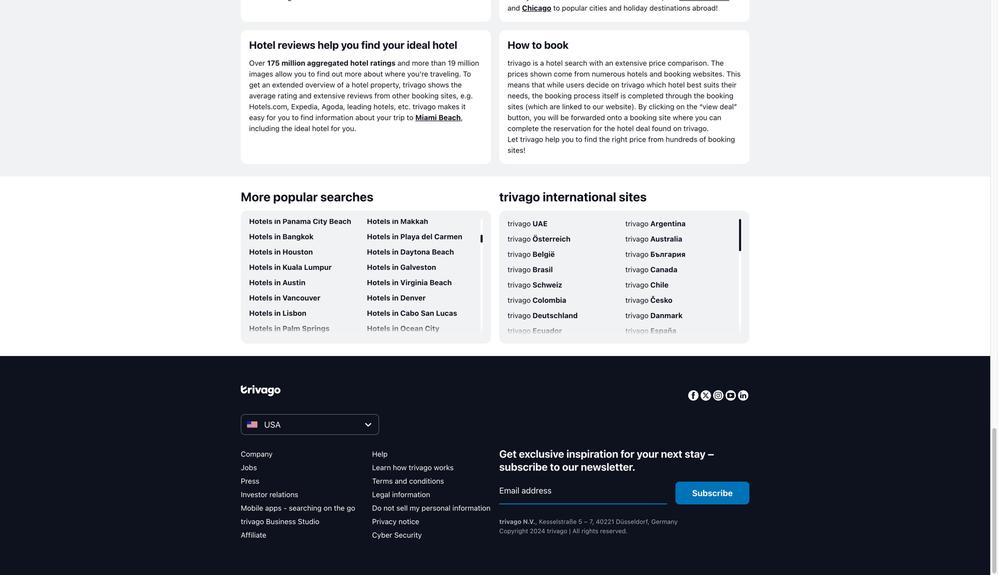 Task type: locate. For each thing, give the bounding box(es) containing it.
0 horizontal spatial information
[[316, 113, 354, 122]]

0 vertical spatial a
[[541, 59, 545, 67]]

trivago for trivago is a hotel search with an extensive price comparison. the prices shown come from numerous hotels and booking websites. this means that while users decide on trivago which hotel best suits their needs, the booking process itself is completed through the booking sites (which are linked to our website). by clicking on the "view deal" button, you will be forwarded onto a booking site where you can complete the reservation for the hotel deal found on trivago. let trivago help you to find the right price from hundreds of booking sites!
[[508, 59, 531, 67]]

beach down carmen
[[432, 248, 454, 256]]

2 horizontal spatial information
[[453, 504, 491, 513]]

inspiration
[[567, 448, 619, 460]]

booking up 'deal'
[[630, 113, 657, 122]]

from
[[575, 70, 590, 78], [375, 91, 390, 100], [649, 135, 664, 144]]

1 horizontal spatial price
[[649, 59, 666, 67]]

trivago for trivago ‏ canada
[[626, 265, 649, 274]]

1 horizontal spatial –
[[709, 448, 715, 460]]

in up hotels in virginia beach
[[392, 263, 399, 272]]

,
[[461, 113, 463, 122], [536, 518, 538, 526]]

‏ left "belgië"
[[531, 250, 531, 259]]

0 vertical spatial sites
[[508, 102, 524, 111]]

hotels for hotels in virginia beach
[[367, 278, 391, 287]]

your down hotels,
[[377, 113, 392, 122]]

1 vertical spatial city
[[425, 324, 440, 333]]

international
[[543, 190, 617, 204]]

the
[[712, 59, 724, 67]]

suits
[[704, 81, 720, 89]]

subscribe
[[500, 461, 548, 473]]

found
[[653, 124, 672, 133]]

decide
[[587, 81, 610, 89]]

1 horizontal spatial popular
[[562, 4, 588, 12]]

trivago left uae
[[508, 219, 531, 228]]

hotels
[[628, 70, 648, 78]]

0 vertical spatial reviews
[[278, 39, 316, 51]]

get
[[249, 81, 260, 89]]

means
[[508, 81, 530, 89]]

0 vertical spatial our
[[593, 102, 604, 111]]

trivago ‏ belgië
[[508, 250, 555, 259]]

the down 'will'
[[541, 124, 552, 133]]

1 horizontal spatial extensive
[[616, 59, 648, 67]]

where up "property,"
[[385, 70, 406, 78]]

0 horizontal spatial reviews
[[278, 39, 316, 51]]

1 vertical spatial our
[[563, 461, 579, 473]]

hotels down hotels in virginia beach
[[367, 294, 391, 302]]

1 horizontal spatial reviews
[[347, 91, 373, 100]]

virginia
[[401, 278, 428, 287]]

trivago for trivago ‏ españa
[[626, 327, 649, 335]]

where inside and more than 19 million images allow you to find out more about where you're traveling. to get an extended overview of a hotel property, trivago shows the average rating and extensive reviews from other booking sites, e.g. hotels.com, expedia, agoda, leading hotels, etc. trivago makes it easy for you to find information about your trip to
[[385, 70, 406, 78]]

0 horizontal spatial is
[[533, 59, 539, 67]]

information down terms and conditions link
[[392, 491, 431, 499]]

beach down makes
[[439, 113, 461, 122]]

1 horizontal spatial our
[[593, 102, 604, 111]]

‏ left česko
[[649, 296, 649, 305]]

a inside and more than 19 million images allow you to find out more about where you're traveling. to get an extended overview of a hotel property, trivago shows the average rating and extensive reviews from other booking sites, e.g. hotels.com, expedia, agoda, leading hotels, etc. trivago makes it easy for you to find information about your trip to
[[346, 81, 350, 89]]

trivago up prices
[[508, 59, 531, 67]]

2 vertical spatial information
[[453, 504, 491, 513]]

in left makkah
[[392, 217, 399, 226]]

1 vertical spatial price
[[630, 135, 647, 144]]

, inside , including the ideal hotel for you.
[[461, 113, 463, 122]]

0 vertical spatial information
[[316, 113, 354, 122]]

trivago for trivago ‏ argentina
[[626, 219, 649, 228]]

subscribe
[[693, 489, 734, 498]]

in left "cabo"
[[392, 309, 399, 318]]

trivago down "trivago ‏ deutschland"
[[508, 327, 531, 335]]

1 vertical spatial ,
[[536, 518, 538, 526]]

0 horizontal spatial sites
[[508, 102, 524, 111]]

clicking
[[649, 102, 675, 111]]

over
[[249, 59, 265, 67]]

our inside trivago is a hotel search with an extensive price comparison. the prices shown come from numerous hotels and booking websites. this means that while users decide on trivago which hotel best suits their needs, the booking process itself is completed through the booking sites (which are linked to our website). by clicking on the "view deal" button, you will be forwarded onto a booking site where you can complete the reservation for the hotel deal found on trivago. let trivago help you to find the right price from hundreds of booking sites!
[[593, 102, 604, 111]]

hotels down more
[[249, 217, 273, 226]]

0 horizontal spatial –
[[585, 518, 588, 526]]

on right searching
[[324, 504, 332, 513]]

2 vertical spatial your
[[637, 448, 659, 460]]

sites down needs,
[[508, 102, 524, 111]]

sites
[[508, 102, 524, 111], [619, 190, 647, 204]]

1 horizontal spatial city
[[425, 324, 440, 333]]

0 horizontal spatial million
[[282, 59, 306, 67]]

newsletter.
[[581, 461, 636, 473]]

0 vertical spatial price
[[649, 59, 666, 67]]

hotels down 'hotels in lisbon'
[[249, 324, 273, 333]]

an
[[606, 59, 614, 67], [262, 81, 270, 89]]

onto
[[607, 113, 623, 122]]

chicago link
[[523, 4, 552, 12]]

price
[[649, 59, 666, 67], [630, 135, 647, 144]]

1 horizontal spatial million
[[458, 59, 480, 67]]

our up forwarded
[[593, 102, 604, 111]]

1 horizontal spatial of
[[700, 135, 707, 144]]

city inside hotels in panama city beach link
[[313, 217, 328, 226]]

trivago down trivago ‏ schweiz
[[508, 296, 531, 305]]

hotel up through
[[669, 81, 686, 89]]

help inside trivago is a hotel search with an extensive price comparison. the prices shown come from numerous hotels and booking websites. this means that while users decide on trivago which hotel best suits their needs, the booking process itself is completed through the booking sites (which are linked to our website). by clicking on the "view deal" button, you will be forwarded onto a booking site where you can complete the reservation for the hotel deal found on trivago. let trivago help you to find the right price from hundreds of booking sites!
[[546, 135, 560, 144]]

‏ for ‏ česko
[[649, 296, 649, 305]]

booking down the shows
[[412, 91, 439, 100]]

city for ocean
[[425, 324, 440, 333]]

hotel
[[249, 39, 276, 51]]

‏ left canada
[[649, 265, 649, 274]]

the left "view
[[687, 102, 698, 111]]

ideal down expedia, on the left top of page
[[295, 124, 310, 133]]

trivago for trivago ‏ brasil
[[508, 265, 531, 274]]

will
[[548, 113, 559, 122]]

and inside help learn how trivago works terms and conditions legal information do not sell my personal information privacy notice cyber security
[[395, 477, 408, 486]]

for up 'newsletter.' on the right bottom of the page
[[621, 448, 635, 460]]

is
[[533, 59, 539, 67], [621, 91, 627, 100]]

of inside trivago is a hotel search with an extensive price comparison. the prices shown come from numerous hotels and booking websites. this means that while users decide on trivago which hotel best suits their needs, the booking process itself is completed through the booking sites (which are linked to our website). by clicking on the "view deal" button, you will be forwarded onto a booking site where you can complete the reservation for the hotel deal found on trivago. let trivago help you to find the right price from hundreds of booking sites!
[[700, 135, 707, 144]]

1 horizontal spatial sites
[[619, 190, 647, 204]]

canada
[[651, 265, 678, 274]]

40221
[[596, 518, 615, 526]]

0 vertical spatial about
[[364, 70, 383, 78]]

0 vertical spatial is
[[533, 59, 539, 67]]

0 horizontal spatial city
[[313, 217, 328, 226]]

0 horizontal spatial an
[[262, 81, 270, 89]]

, down it on the top left of page
[[461, 113, 463, 122]]

price up which
[[649, 59, 666, 67]]

trivago ‏ canada
[[626, 265, 678, 274]]

from down found
[[649, 135, 664, 144]]

österreich
[[533, 235, 571, 243]]

san
[[421, 309, 435, 318]]

‏ down trivago ‏ brasil
[[531, 281, 531, 289]]

– right 5
[[585, 518, 588, 526]]

from inside and more than 19 million images allow you to find out more about where you're traveling. to get an extended overview of a hotel property, trivago shows the average rating and extensive reviews from other booking sites, e.g. hotels.com, expedia, agoda, leading hotels, etc. trivago makes it easy for you to find information about your trip to
[[375, 91, 390, 100]]

more up you're at the top left
[[412, 59, 429, 67]]

on down through
[[677, 102, 685, 111]]

0 vertical spatial –
[[709, 448, 715, 460]]

which
[[647, 81, 667, 89]]

in left palm
[[274, 324, 281, 333]]

1 vertical spatial about
[[356, 113, 375, 122]]

and inside trivago is a hotel search with an extensive price comparison. the prices shown come from numerous hotels and booking websites. this means that while users decide on trivago which hotel best suits their needs, the booking process itself is completed through the booking sites (which are linked to our website). by clicking on the "view deal" button, you will be forwarded onto a booking site where you can complete the reservation for the hotel deal found on trivago. let trivago help you to find the right price from hundreds of booking sites!
[[650, 70, 663, 78]]

in
[[274, 217, 281, 226], [392, 217, 399, 226], [274, 232, 281, 241], [392, 232, 399, 241], [274, 248, 281, 256], [392, 248, 399, 256], [274, 263, 281, 272], [392, 263, 399, 272], [274, 278, 281, 287], [392, 278, 399, 287], [274, 294, 281, 302], [392, 294, 399, 302], [274, 309, 281, 318], [392, 309, 399, 318], [274, 324, 281, 333], [392, 324, 399, 333]]

hotels for hotels in lisbon
[[249, 309, 273, 318]]

holiday
[[624, 4, 648, 12]]

0 horizontal spatial of
[[337, 81, 344, 89]]

0 vertical spatial of
[[337, 81, 344, 89]]

trivago up trivago ‏ canada
[[626, 250, 649, 259]]

cabo
[[401, 309, 419, 318]]

you're
[[408, 70, 429, 78]]

sites!
[[508, 146, 526, 155]]

in left "ocean"
[[392, 324, 399, 333]]

reviews inside and more than 19 million images allow you to find out more about where you're traveling. to get an extended overview of a hotel property, trivago shows the average rating and extensive reviews from other booking sites, e.g. hotels.com, expedia, agoda, leading hotels, etc. trivago makes it easy for you to find information about your trip to
[[347, 91, 373, 100]]

an inside and more than 19 million images allow you to find out more about where you're traveling. to get an extended overview of a hotel property, trivago shows the average rating and extensive reviews from other booking sites, e.g. hotels.com, expedia, agoda, leading hotels, etc. trivago makes it easy for you to find information about your trip to
[[262, 81, 270, 89]]

0 horizontal spatial ,
[[461, 113, 463, 122]]

for
[[267, 113, 276, 122], [331, 124, 340, 133], [594, 124, 603, 133], [621, 448, 635, 460]]

0 horizontal spatial help
[[318, 39, 339, 51]]

1 vertical spatial an
[[262, 81, 270, 89]]

popular
[[562, 4, 588, 12], [273, 190, 318, 204]]

in for houston
[[274, 248, 281, 256]]

‏ left brasil
[[531, 265, 531, 274]]

sell
[[397, 504, 408, 513]]

trivago for trivago international sites
[[500, 190, 541, 204]]

danmark
[[651, 311, 683, 320]]

where up trivago.
[[673, 113, 694, 122]]

1 horizontal spatial ideal
[[407, 39, 431, 51]]

hotels in makkah
[[367, 217, 429, 226]]

lisbon
[[283, 309, 307, 318]]

reviews
[[278, 39, 316, 51], [347, 91, 373, 100]]

in down hotels in bangkok
[[274, 248, 281, 256]]

0 vertical spatial an
[[606, 59, 614, 67]]

legal information link
[[372, 491, 431, 499]]

1 vertical spatial more
[[345, 70, 362, 78]]

1 vertical spatial your
[[377, 113, 392, 122]]

trivago down trivago ‏ chile
[[626, 296, 649, 305]]

2 million from the left
[[458, 59, 480, 67]]

2024
[[530, 528, 546, 535]]

completed
[[629, 91, 664, 100]]

trivago down trivago ‏ danmark
[[626, 327, 649, 335]]

to right trip
[[407, 113, 414, 122]]

in up the hotels in denver
[[392, 278, 399, 287]]

1 vertical spatial help
[[546, 135, 560, 144]]

2 vertical spatial a
[[625, 113, 629, 122]]

miami
[[416, 113, 437, 122]]

hotel
[[433, 39, 458, 51], [351, 59, 369, 67], [547, 59, 563, 67], [352, 81, 369, 89], [669, 81, 686, 89], [312, 124, 329, 133], [618, 124, 634, 133]]

2 vertical spatial from
[[649, 135, 664, 144]]

1 vertical spatial ideal
[[295, 124, 310, 133]]

in for virginia
[[392, 278, 399, 287]]

an up numerous
[[606, 59, 614, 67]]

for left you.
[[331, 124, 340, 133]]

‏ up trivago ‏ australia
[[649, 219, 649, 228]]

1 vertical spatial is
[[621, 91, 627, 100]]

hotels in austin link
[[249, 278, 363, 287]]

del
[[422, 232, 433, 241]]

city inside hotels in ocean city link
[[425, 324, 440, 333]]

destinations
[[650, 4, 691, 12]]

1 million from the left
[[282, 59, 306, 67]]

hotels in galveston link
[[367, 263, 481, 272]]

sites inside trivago is a hotel search with an extensive price comparison. the prices shown come from numerous hotels and booking websites. this means that while users decide on trivago which hotel best suits their needs, the booking process itself is completed through the booking sites (which are linked to our website). by clicking on the "view deal" button, you will be forwarded onto a booking site where you can complete the reservation for the hotel deal found on trivago. let trivago help you to find the right price from hundreds of booking sites!
[[508, 102, 524, 111]]

beach down hotels in galveston link
[[430, 278, 452, 287]]

springs
[[302, 324, 330, 333]]

0 horizontal spatial popular
[[273, 190, 318, 204]]

trivago down trivago ‏ česko
[[626, 311, 649, 320]]

‏ for ‏ българия
[[649, 250, 649, 259]]

to
[[554, 4, 561, 12], [532, 39, 542, 51], [309, 70, 315, 78], [584, 102, 591, 111], [292, 113, 299, 122], [407, 113, 414, 122], [576, 135, 583, 144], [550, 461, 560, 473]]

1 vertical spatial a
[[346, 81, 350, 89]]

booking down comparison. on the top right of page
[[665, 70, 692, 78]]

your up ratings
[[383, 39, 405, 51]]

booking inside and more than 19 million images allow you to find out more about where you're traveling. to get an extended overview of a hotel property, trivago shows the average rating and extensive reviews from other booking sites, e.g. hotels.com, expedia, agoda, leading hotels, etc. trivago makes it easy for you to find information about your trip to
[[412, 91, 439, 100]]

0 horizontal spatial a
[[346, 81, 350, 89]]

hotels for hotels in ocean city
[[367, 324, 391, 333]]

extensive up 'hotels'
[[616, 59, 648, 67]]

1 vertical spatial reviews
[[347, 91, 373, 100]]

is up website).
[[621, 91, 627, 100]]

on inside company jobs press investor relations mobile apps - searching on the go trivago business studio affiliate
[[324, 504, 332, 513]]

1 vertical spatial extensive
[[314, 91, 345, 100]]

1 vertical spatial from
[[375, 91, 390, 100]]

hotels for hotels in houston
[[249, 248, 273, 256]]

‏ left uae
[[531, 219, 531, 228]]

city for panama
[[313, 217, 328, 226]]

‏ for ‏ chile
[[649, 281, 649, 289]]

1 horizontal spatial help
[[546, 135, 560, 144]]

reviews up 175
[[278, 39, 316, 51]]

trivago down complete
[[521, 135, 544, 144]]

trivago for trivago ‏ ecuador
[[508, 327, 531, 335]]

aggregated
[[307, 59, 349, 67]]

, inside the trivago n.v. , kesselstraße 5 – 7, 40221 düsseldorf, germany copyright 2024 trivago | all rights reserved.
[[536, 518, 538, 526]]

trivago up trivago ‏ australia
[[626, 219, 649, 228]]

hotels in austin
[[249, 278, 306, 287]]

ideal up you're at the top left
[[407, 39, 431, 51]]

easy
[[249, 113, 265, 122]]

0 vertical spatial ,
[[461, 113, 463, 122]]

in for playa
[[392, 232, 399, 241]]

in down hotels in vancouver
[[274, 309, 281, 318]]

extensive inside and more than 19 million images allow you to find out more about where you're traveling. to get an extended overview of a hotel property, trivago shows the average rating and extensive reviews from other booking sites, e.g. hotels.com, expedia, agoda, leading hotels, etc. trivago makes it easy for you to find information about your trip to
[[314, 91, 345, 100]]

in up hotels in bangkok
[[274, 217, 281, 226]]

cyber security link
[[372, 531, 422, 540]]

trivago ‏ argentina
[[626, 219, 686, 228]]

hotels in bangkok
[[249, 232, 314, 241]]

1 horizontal spatial an
[[606, 59, 614, 67]]

more popular searches
[[241, 190, 374, 204]]

on
[[612, 81, 620, 89], [677, 102, 685, 111], [674, 124, 682, 133], [324, 504, 332, 513]]

about down ratings
[[364, 70, 383, 78]]

hotels.com,
[[249, 102, 289, 111]]

1 vertical spatial popular
[[273, 190, 318, 204]]

0 horizontal spatial from
[[375, 91, 390, 100]]

extended
[[272, 81, 304, 89]]

0 horizontal spatial where
[[385, 70, 406, 78]]

trivago up trivago ‏ ecuador
[[508, 311, 531, 320]]

‏ down trivago ‏ schweiz
[[531, 296, 531, 305]]

trivago up trivago ‏ chile
[[626, 265, 649, 274]]

trivago for trivago ‏ uae
[[508, 219, 531, 228]]

0 vertical spatial from
[[575, 70, 590, 78]]

0 vertical spatial ideal
[[407, 39, 431, 51]]

hotels in panama city beach
[[249, 217, 352, 226]]

0 vertical spatial city
[[313, 217, 328, 226]]

0 horizontal spatial ideal
[[295, 124, 310, 133]]

hotels down hotels in bangkok
[[249, 248, 273, 256]]

your inside and more than 19 million images allow you to find out more about where you're traveling. to get an extended overview of a hotel property, trivago shows the average rating and extensive reviews from other booking sites, e.g. hotels.com, expedia, agoda, leading hotels, etc. trivago makes it easy for you to find information about your trip to
[[377, 113, 392, 122]]

1 vertical spatial of
[[700, 135, 707, 144]]

in for lisbon
[[274, 309, 281, 318]]

their
[[722, 81, 737, 89]]

vancouver
[[283, 294, 321, 302]]

trivago down mobile
[[241, 518, 264, 526]]

‏ for ‏ ecuador
[[531, 327, 531, 335]]

0 vertical spatial extensive
[[616, 59, 648, 67]]

trivago ‏ българия
[[626, 250, 686, 259]]

the inside company jobs press investor relations mobile apps - searching on the go trivago business studio affiliate
[[334, 504, 345, 513]]

1 vertical spatial where
[[673, 113, 694, 122]]

trivago down trivago ‏ brasil
[[508, 281, 531, 289]]

get
[[500, 448, 517, 460]]

1 vertical spatial information
[[392, 491, 431, 499]]

and up which
[[650, 70, 663, 78]]

0 vertical spatial more
[[412, 59, 429, 67]]

hotel down agoda,
[[312, 124, 329, 133]]

prices
[[508, 70, 529, 78]]

‏
[[531, 219, 531, 228], [649, 219, 649, 228], [531, 235, 531, 243], [649, 235, 649, 243], [531, 250, 531, 259], [649, 250, 649, 259], [531, 265, 531, 274], [649, 265, 649, 274], [531, 281, 531, 289], [649, 281, 649, 289], [531, 296, 531, 305], [649, 296, 649, 305], [531, 311, 531, 320], [649, 311, 649, 320], [531, 327, 531, 335], [649, 327, 649, 335]]

hotels in ocean city
[[367, 324, 440, 333]]

trivago business studio link
[[241, 518, 320, 526]]

next
[[662, 448, 683, 460]]

ocean
[[401, 324, 424, 333]]

hotels up "hotels in houston"
[[249, 232, 273, 241]]

help
[[318, 39, 339, 51], [546, 135, 560, 144]]

in for denver
[[392, 294, 399, 302]]

0 horizontal spatial extensive
[[314, 91, 345, 100]]

hotels for hotels in cabo san lucas
[[367, 309, 391, 318]]

2 horizontal spatial a
[[625, 113, 629, 122]]

find up ratings
[[362, 39, 381, 51]]

in for austin
[[274, 278, 281, 287]]

of inside and more than 19 million images allow you to find out more about where you're traveling. to get an extended overview of a hotel property, trivago shows the average rating and extensive reviews from other booking sites, e.g. hotels.com, expedia, agoda, leading hotels, etc. trivago makes it easy for you to find information about your trip to
[[337, 81, 344, 89]]

0 vertical spatial where
[[385, 70, 406, 78]]

trivago.
[[684, 124, 709, 133]]

process
[[574, 91, 601, 100]]

trivago inside company jobs press investor relations mobile apps - searching on the go trivago business studio affiliate
[[241, 518, 264, 526]]

our down inspiration at bottom right
[[563, 461, 579, 473]]

1 vertical spatial –
[[585, 518, 588, 526]]

go
[[347, 504, 356, 513]]

– right stay
[[709, 448, 715, 460]]

hotels up hotels in vancouver
[[249, 278, 273, 287]]

to right how
[[532, 39, 542, 51]]

trivago for trivago ‏ chile
[[626, 281, 649, 289]]

‏ for ‏ españa
[[649, 327, 649, 335]]

– inside get exclusive inspiration for your next stay – subscribe to our newsletter.
[[709, 448, 715, 460]]

a up shown
[[541, 59, 545, 67]]

trivago for trivago ‏ deutschland
[[508, 311, 531, 320]]

in for ocean
[[392, 324, 399, 333]]

1 horizontal spatial where
[[673, 113, 694, 122]]

‏ for ‏ canada
[[649, 265, 649, 274]]

the
[[451, 81, 462, 89], [533, 91, 543, 100], [694, 91, 705, 100], [687, 102, 698, 111], [282, 124, 293, 133], [541, 124, 552, 133], [605, 124, 616, 133], [600, 135, 610, 144], [334, 504, 345, 513]]

of
[[337, 81, 344, 89], [700, 135, 707, 144]]

1 horizontal spatial is
[[621, 91, 627, 100]]

hotels for hotels in denver
[[367, 294, 391, 302]]

"view
[[700, 102, 718, 111]]

hotels down hotels in austin
[[249, 294, 273, 302]]

information right personal
[[453, 504, 491, 513]]

‏ for ‏ uae
[[531, 219, 531, 228]]

find down reservation
[[585, 135, 598, 144]]

searching
[[289, 504, 322, 513]]

0 horizontal spatial our
[[563, 461, 579, 473]]

copyright
[[500, 528, 529, 535]]

1 horizontal spatial ,
[[536, 518, 538, 526]]

the down that
[[533, 91, 543, 100]]

trivago for trivago ‏ schweiz
[[508, 281, 531, 289]]

0 horizontal spatial more
[[345, 70, 362, 78]]

to
[[463, 70, 471, 78]]

price down 'deal'
[[630, 135, 647, 144]]

sites up "trivago ‏ argentina"
[[619, 190, 647, 204]]

hotels for hotels in panama city beach
[[249, 217, 273, 226]]

million up to
[[458, 59, 480, 67]]



Task type: vqa. For each thing, say whether or not it's contained in the screenshot.
the within the and more than 19 million images allow you to find out more about where you're traveling. To get an extended overview of a hotel property, trivago shows the average rating and extensive reviews from other booking sites, e.g. Hotels.com, Expedia, Agoda, leading hotels, etc. trivago makes it easy for you to find information about your trip to
yes



Task type: describe. For each thing, give the bounding box(es) containing it.
1 vertical spatial sites
[[619, 190, 647, 204]]

booking down can
[[709, 135, 736, 144]]

‏ for ‏ belgië
[[531, 250, 531, 259]]

the inside , including the ideal hotel for you.
[[282, 124, 293, 133]]

hotels for hotels in vancouver
[[249, 294, 273, 302]]

0 vertical spatial help
[[318, 39, 339, 51]]

an inside trivago is a hotel search with an extensive price comparison. the prices shown come from numerous hotels and booking websites. this means that while users decide on trivago which hotel best suits their needs, the booking process itself is completed through the booking sites (which are linked to our website). by clicking on the "view deal" button, you will be forwarded onto a booking site where you can complete the reservation for the hotel deal found on trivago. let trivago help you to find the right price from hundreds of booking sites!
[[606, 59, 614, 67]]

apps
[[265, 504, 282, 513]]

for inside , including the ideal hotel for you.
[[331, 124, 340, 133]]

trivago down you're at the top left
[[403, 81, 426, 89]]

terms
[[372, 477, 393, 486]]

beach down searches
[[329, 217, 352, 226]]

1 horizontal spatial information
[[392, 491, 431, 499]]

hotels in playa del carmen
[[367, 232, 463, 241]]

hotels for hotels in bangkok
[[249, 232, 273, 241]]

uae
[[533, 219, 548, 228]]

to down expedia, on the left top of page
[[292, 113, 299, 122]]

Email address email field
[[500, 482, 668, 505]]

hotels for hotels in galveston
[[367, 263, 391, 272]]

in for panama
[[274, 217, 281, 226]]

0 vertical spatial popular
[[562, 4, 588, 12]]

million inside and more than 19 million images allow you to find out more about where you're traveling. to get an extended overview of a hotel property, trivago shows the average rating and extensive reviews from other booking sites, e.g. hotels.com, expedia, agoda, leading hotels, etc. trivago makes it easy for you to find information about your trip to
[[458, 59, 480, 67]]

hotels in lisbon
[[249, 309, 307, 318]]

images
[[249, 70, 273, 78]]

company jobs press investor relations mobile apps - searching on the go trivago business studio affiliate
[[241, 450, 356, 540]]

than
[[431, 59, 446, 67]]

personal
[[422, 504, 451, 513]]

hotels in virginia beach
[[367, 278, 452, 287]]

hotels for hotels in makkah
[[367, 217, 391, 226]]

hotel up than on the left top of the page
[[433, 39, 458, 51]]

bangkok
[[283, 232, 314, 241]]

company
[[241, 450, 273, 459]]

n.v.
[[524, 518, 536, 526]]

you up trivago.
[[696, 113, 708, 122]]

hotels for hotels in kuala lumpur
[[249, 263, 273, 272]]

trivago inside help learn how trivago works terms and conditions legal information do not sell my personal information privacy notice cyber security
[[409, 464, 432, 472]]

get exclusive inspiration for your next stay – subscribe to our newsletter.
[[500, 448, 715, 473]]

(which
[[526, 102, 548, 111]]

‏ for ‏ österreich
[[531, 235, 531, 243]]

hotels in ocean city link
[[367, 324, 481, 333]]

1 horizontal spatial from
[[575, 70, 590, 78]]

hotels in vancouver link
[[249, 294, 363, 303]]

for inside and more than 19 million images allow you to find out more about where you're traveling. to get an extended overview of a hotel property, trivago shows the average rating and extensive reviews from other booking sites, e.g. hotels.com, expedia, agoda, leading hotels, etc. trivago makes it easy for you to find information about your trip to
[[267, 113, 276, 122]]

trivago down kesselstraße
[[547, 528, 568, 535]]

-
[[284, 504, 287, 513]]

needs,
[[508, 91, 531, 100]]

0 vertical spatial your
[[383, 39, 405, 51]]

by
[[639, 102, 647, 111]]

trivago ‏ ecuador
[[508, 327, 563, 335]]

agoda,
[[322, 102, 346, 111]]

let
[[508, 135, 519, 144]]

playa
[[401, 232, 420, 241]]

the inside and more than 19 million images allow you to find out more about where you're traveling. to get an extended overview of a hotel property, trivago shows the average rating and extensive reviews from other booking sites, e.g. hotels.com, expedia, agoda, leading hotels, etc. trivago makes it easy for you to find information about your trip to
[[451, 81, 462, 89]]

hotels for hotels in palm springs
[[249, 324, 273, 333]]

hotels in panama city beach link
[[249, 217, 363, 226]]

lumpur
[[304, 263, 332, 272]]

austin
[[283, 278, 306, 287]]

you up aggregated
[[341, 39, 359, 51]]

trivago up miami
[[413, 102, 436, 111]]

hotel up come
[[547, 59, 563, 67]]

‏ for ‏ deutschland
[[531, 311, 531, 320]]

trivago for trivago ‏ danmark
[[626, 311, 649, 320]]

be
[[561, 113, 569, 122]]

trivago down 'hotels'
[[622, 81, 645, 89]]

business
[[266, 518, 296, 526]]

trivago for trivago ‏ česko
[[626, 296, 649, 305]]

kesselstraße
[[539, 518, 577, 526]]

how
[[393, 464, 407, 472]]

the left right
[[600, 135, 610, 144]]

ecuador
[[533, 327, 563, 335]]

works
[[434, 464, 454, 472]]

kuala
[[283, 263, 303, 272]]

find down over 175 million aggregated hotel ratings
[[317, 70, 330, 78]]

property,
[[371, 81, 401, 89]]

and up you're at the top left
[[398, 59, 410, 67]]

miami beach link
[[416, 113, 461, 122]]

where inside trivago is a hotel search with an extensive price comparison. the prices shown come from numerous hotels and booking websites. this means that while users decide on trivago which hotel best suits their needs, the booking process itself is completed through the booking sites (which are linked to our website). by clicking on the "view deal" button, you will be forwarded onto a booking site where you can complete the reservation for the hotel deal found on trivago. let trivago help you to find the right price from hundreds of booking sites!
[[673, 113, 694, 122]]

chicago
[[523, 4, 552, 12]]

rating
[[278, 91, 297, 100]]

the down onto
[[605, 124, 616, 133]]

in for vancouver
[[274, 294, 281, 302]]

trivago ‏ česko
[[626, 296, 673, 305]]

hotels in cabo san lucas
[[367, 309, 458, 318]]

hotel inside , including the ideal hotel for you.
[[312, 124, 329, 133]]

in for makkah
[[392, 217, 399, 226]]

germany
[[652, 518, 678, 526]]

security
[[395, 531, 422, 540]]

you down reservation
[[562, 135, 574, 144]]

you down "(which"
[[534, 113, 546, 122]]

how
[[508, 39, 530, 51]]

‏ for ‏ argentina
[[649, 219, 649, 228]]

booking up the deal"
[[707, 91, 734, 100]]

1 horizontal spatial more
[[412, 59, 429, 67]]

hotels for hotels in austin
[[249, 278, 273, 287]]

hotels in palm springs
[[249, 324, 330, 333]]

you right allow
[[294, 70, 307, 78]]

hotels in lisbon link
[[249, 309, 363, 318]]

our inside get exclusive inspiration for your next stay – subscribe to our newsletter.
[[563, 461, 579, 473]]

and up expedia, on the left top of page
[[299, 91, 312, 100]]

trivago for trivago n.v. , kesselstraße 5 – 7, 40221 düsseldorf, germany copyright 2024 trivago | all rights reserved.
[[500, 518, 522, 526]]

in for kuala
[[274, 263, 281, 272]]

for inside trivago is a hotel search with an extensive price comparison. the prices shown come from numerous hotels and booking websites. this means that while users decide on trivago which hotel best suits their needs, the booking process itself is completed through the booking sites (which are linked to our website). by clicking on the "view deal" button, you will be forwarded onto a booking site where you can complete the reservation for the hotel deal found on trivago. let trivago help you to find the right price from hundreds of booking sites!
[[594, 124, 603, 133]]

users
[[567, 81, 585, 89]]

find inside trivago is a hotel search with an extensive price comparison. the prices shown come from numerous hotels and booking websites. this means that while users decide on trivago which hotel best suits their needs, the booking process itself is completed through the booking sites (which are linked to our website). by clicking on the "view deal" button, you will be forwarded onto a booking site where you can complete the reservation for the hotel deal found on trivago. let trivago help you to find the right price from hundreds of booking sites!
[[585, 135, 598, 144]]

hotels,
[[374, 102, 396, 111]]

extensive inside trivago is a hotel search with an extensive price comparison. the prices shown come from numerous hotels and booking websites. this means that while users decide on trivago which hotel best suits their needs, the booking process itself is completed through the booking sites (which are linked to our website). by clicking on the "view deal" button, you will be forwarded onto a booking site where you can complete the reservation for the hotel deal found on trivago. let trivago help you to find the right price from hundreds of booking sites!
[[616, 59, 648, 67]]

the down best
[[694, 91, 705, 100]]

trivago ‏ brasil
[[508, 265, 553, 274]]

to down reservation
[[576, 135, 583, 144]]

trivago for trivago ‏ colombia
[[508, 296, 531, 305]]

linked
[[563, 102, 582, 111]]

‏ for ‏ schweiz
[[531, 281, 531, 289]]

trivago for trivago ‏ belgië
[[508, 250, 531, 259]]

information inside and more than 19 million images allow you to find out more about where you're traveling. to get an extended overview of a hotel property, trivago shows the average rating and extensive reviews from other booking sites, e.g. hotels.com, expedia, agoda, leading hotels, etc. trivago makes it easy for you to find information about your trip to
[[316, 113, 354, 122]]

to inside get exclusive inspiration for your next stay – subscribe to our newsletter.
[[550, 461, 560, 473]]

do
[[372, 504, 382, 513]]

‏ for ‏ colombia
[[531, 296, 531, 305]]

trivago for trivago ‏ българия
[[626, 250, 649, 259]]

19
[[448, 59, 456, 67]]

in for cabo
[[392, 309, 399, 318]]

your inside get exclusive inspiration for your next stay – subscribe to our newsletter.
[[637, 448, 659, 460]]

websites.
[[694, 70, 725, 78]]

and left chicago
[[508, 4, 521, 12]]

do not sell my personal information button
[[372, 504, 491, 513]]

find down expedia, on the left top of page
[[301, 113, 314, 122]]

conditions
[[410, 477, 444, 486]]

– inside the trivago n.v. , kesselstraße 5 – 7, 40221 düsseldorf, germany copyright 2024 trivago | all rights reserved.
[[585, 518, 588, 526]]

‏ for ‏ danmark
[[649, 311, 649, 320]]

düsseldorf,
[[617, 518, 650, 526]]

affiliate
[[241, 531, 267, 540]]

comparison.
[[668, 59, 710, 67]]

for inside get exclusive inspiration for your next stay – subscribe to our newsletter.
[[621, 448, 635, 460]]

and right cities
[[610, 4, 622, 12]]

hotels in vancouver
[[249, 294, 321, 302]]

hotel down hotel reviews help you find your ideal hotel
[[351, 59, 369, 67]]

abroad!
[[693, 4, 719, 12]]

in for palm
[[274, 324, 281, 333]]

on up hundreds
[[674, 124, 682, 133]]

notice
[[399, 518, 420, 526]]

belgië
[[533, 250, 555, 259]]

hotels for hotels in daytona beach
[[367, 248, 391, 256]]

studio
[[298, 518, 320, 526]]

are
[[550, 102, 561, 111]]

to down process
[[584, 102, 591, 111]]

trivago ‏ australia
[[626, 235, 683, 243]]

to right 'chicago' link
[[554, 4, 561, 12]]

българия
[[651, 250, 686, 259]]

hotel inside and more than 19 million images allow you to find out more about where you're traveling. to get an extended overview of a hotel property, trivago shows the average rating and extensive reviews from other booking sites, e.g. hotels.com, expedia, agoda, leading hotels, etc. trivago makes it easy for you to find information about your trip to
[[352, 81, 369, 89]]

investor
[[241, 491, 268, 499]]

in for daytona
[[392, 248, 399, 256]]

schweiz
[[533, 281, 563, 289]]

trivago is a hotel search with an extensive price comparison. the prices shown come from numerous hotels and booking websites. this means that while users decide on trivago which hotel best suits their needs, the booking process itself is completed through the booking sites (which are linked to our website). by clicking on the "view deal" button, you will be forwarded onto a booking site where you can complete the reservation for the hotel deal found on trivago. let trivago help you to find the right price from hundreds of booking sites!
[[508, 59, 741, 155]]

complete
[[508, 124, 539, 133]]

to up overview
[[309, 70, 315, 78]]

searches
[[321, 190, 374, 204]]

on up 'itself'
[[612, 81, 620, 89]]

česko
[[651, 296, 673, 305]]

lucas
[[436, 309, 458, 318]]

hotels for hotels in playa del carmen
[[367, 232, 391, 241]]

allow
[[275, 70, 292, 78]]

1 horizontal spatial a
[[541, 59, 545, 67]]

deal
[[636, 124, 651, 133]]

in for galveston
[[392, 263, 399, 272]]

trivago for trivago ‏ australia
[[626, 235, 649, 243]]

my
[[410, 504, 420, 513]]

0 horizontal spatial price
[[630, 135, 647, 144]]

reserved.
[[601, 528, 628, 535]]

hotel up right
[[618, 124, 634, 133]]

come
[[554, 70, 573, 78]]

trivago ‏ österreich
[[508, 235, 571, 243]]

not
[[384, 504, 395, 513]]

in for bangkok
[[274, 232, 281, 241]]

2 horizontal spatial from
[[649, 135, 664, 144]]

hotels in playa del carmen link
[[367, 232, 481, 241]]

trivago for trivago ‏ österreich
[[508, 235, 531, 243]]

hotels in bangkok link
[[249, 232, 363, 241]]

you down hotels.com, at left top
[[278, 113, 290, 122]]

‏ for ‏ brasil
[[531, 265, 531, 274]]

booking down the while
[[545, 91, 572, 100]]

trivago international sites element
[[508, 219, 740, 576]]

hundreds
[[666, 135, 698, 144]]

cities
[[590, 4, 608, 12]]

denver
[[401, 294, 426, 302]]

ideal inside , including the ideal hotel for you.
[[295, 124, 310, 133]]

‏ for ‏ australia
[[649, 235, 649, 243]]

etc.
[[398, 102, 411, 111]]



